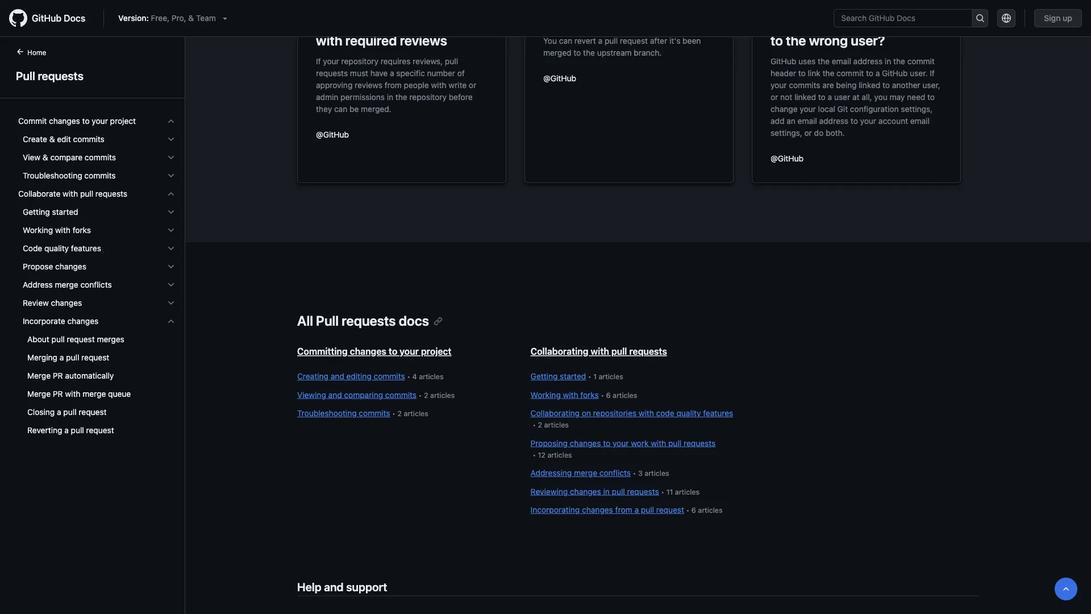 Task type: describe. For each thing, give the bounding box(es) containing it.
closing a pull request link
[[14, 403, 180, 421]]

must
[[350, 68, 368, 78]]

sc 9kayk9 0 image for collaborate with pull requests
[[167, 189, 176, 198]]

both.
[[826, 128, 845, 137]]

sc 9kayk9 0 image for review changes
[[167, 298, 176, 308]]

getting for getting started
[[23, 207, 50, 217]]

with up 1 at the right of page
[[591, 346, 609, 357]]

all,
[[862, 92, 873, 101]]

reviews,
[[413, 56, 443, 66]]

• inside creating and editing commits • 4 articles
[[407, 372, 411, 381]]

1 horizontal spatial in
[[604, 487, 610, 496]]

6 inside working with forks • 6 articles
[[606, 391, 611, 399]]

number
[[427, 68, 455, 78]]

merging a pull request link
[[14, 349, 180, 367]]

sc 9kayk9 0 image for commit changes to your project
[[167, 117, 176, 126]]

branch.
[[634, 48, 662, 57]]

to up you
[[883, 80, 890, 90]]

select language: current language is english image
[[1002, 14, 1012, 23]]

collaborating with pull requests link
[[531, 346, 667, 357]]

of
[[458, 68, 465, 78]]

1 horizontal spatial @github
[[544, 73, 576, 83]]

view & compare commits
[[23, 153, 116, 162]]

articles inside working with forks • 6 articles
[[613, 391, 638, 399]]

collaborate
[[18, 189, 60, 198]]

pull requests element
[[0, 46, 185, 613]]

add
[[771, 116, 785, 125]]

1 vertical spatial linked
[[859, 80, 881, 90]]

working for working with forks • 6 articles
[[531, 390, 561, 399]]

change
[[771, 104, 798, 113]]

the up "link"
[[818, 56, 830, 66]]

collaborate with pull requests button
[[14, 185, 180, 203]]

editing
[[347, 372, 372, 381]]

sc 9kayk9 0 image for troubleshooting commits
[[167, 171, 176, 180]]

@github for approving a pull request with required reviews
[[316, 130, 349, 139]]

1 horizontal spatial or
[[771, 92, 779, 101]]

• inside proposing changes to your work with pull requests • 12 articles
[[533, 451, 536, 459]]

closing a pull request
[[27, 407, 107, 417]]

1 horizontal spatial pull
[[316, 313, 339, 329]]

in inside if your repository requires reviews, pull requests must have a specific number of approving reviews from people with write or admin permissions in the repository before they can be merged.
[[387, 92, 393, 101]]

wrong
[[809, 32, 848, 48]]

and for viewing
[[328, 390, 342, 399]]

commits inside github uses the email address in the commit header to link the commit to a github user. if your commits are being linked to another user, or not linked to a user at all, you may need to change your local git configuration settings, add an email address to your account email settings, or do both.
[[789, 80, 821, 90]]

0 horizontal spatial pull
[[16, 69, 35, 82]]

linked inside why are my commits linked to the wrong user?
[[903, 12, 940, 28]]

changes for proposing
[[570, 438, 601, 448]]

commit
[[18, 116, 47, 126]]

2 vertical spatial github
[[882, 68, 908, 78]]

sc 9kayk9 0 image for address merge conflicts
[[167, 280, 176, 289]]

committing
[[297, 346, 348, 357]]

1 horizontal spatial address
[[854, 56, 883, 66]]

1 vertical spatial from
[[616, 505, 633, 515]]

& for view & compare commits
[[43, 153, 48, 162]]

commits down create & edit commits dropdown button
[[85, 153, 116, 162]]

features inside collaborating on repositories with code quality features • 2 articles
[[703, 408, 734, 418]]

after
[[650, 36, 668, 45]]

commits down commit changes to your project dropdown button
[[73, 134, 105, 144]]

commits down 4 in the bottom left of the page
[[385, 390, 417, 399]]

1 horizontal spatial email
[[832, 56, 852, 66]]

a up you
[[876, 68, 880, 78]]

scroll to top image
[[1062, 584, 1071, 594]]

permissions
[[341, 92, 385, 101]]

my
[[825, 12, 844, 28]]

collaborating on repositories with code quality features • 2 articles
[[531, 408, 734, 429]]

version: free, pro, & team
[[118, 13, 216, 23]]

sc 9kayk9 0 image for code quality features
[[167, 244, 176, 253]]

proposing changes to your work with pull requests • 12 articles
[[531, 438, 716, 459]]

commits inside why are my commits linked to the wrong user?
[[846, 12, 900, 28]]

approving
[[316, 12, 380, 28]]

with inside collaborating on repositories with code quality features • 2 articles
[[639, 408, 654, 418]]

forks for working with forks
[[73, 225, 91, 235]]

pull inside closing a pull request link
[[63, 407, 77, 417]]

changes for incorporating
[[582, 505, 613, 515]]

view
[[23, 153, 40, 162]]

if your repository requires reviews, pull requests must have a specific number of approving reviews from people with write or admin permissions in the repository before they can be merged.
[[316, 56, 477, 113]]

code
[[23, 244, 42, 253]]

to up creating and editing commits • 4 articles
[[389, 346, 398, 357]]

pull inside collaborate with pull requests dropdown button
[[80, 189, 93, 198]]

troubleshooting commits
[[23, 171, 116, 180]]

addressing
[[531, 468, 572, 478]]

your inside if your repository requires reviews, pull requests must have a specific number of approving reviews from people with write or admin permissions in the repository before they can be merged.
[[323, 56, 339, 66]]

with inside if your repository requires reviews, pull requests must have a specific number of approving reviews from people with write or admin permissions in the repository before they can be merged.
[[431, 80, 447, 90]]

you can revert a pull request after it's been merged to the upstream branch.
[[544, 36, 701, 57]]

home link
[[11, 47, 64, 59]]

on
[[582, 408, 591, 418]]

a inside you can revert a pull request after it's been merged to the upstream branch.
[[598, 36, 603, 45]]

changes for commit
[[49, 116, 80, 126]]

sc 9kayk9 0 image for getting started
[[167, 208, 176, 217]]

are inside why are my commits linked to the wrong user?
[[802, 12, 822, 28]]

revert
[[575, 36, 596, 45]]

pull inside if your repository requires reviews, pull requests must have a specific number of approving reviews from people with write or admin permissions in the repository before they can be merged.
[[445, 56, 458, 66]]

sign
[[1045, 13, 1061, 23]]

repositories
[[593, 408, 637, 418]]

project for commit changes to your project
[[110, 116, 136, 126]]

git
[[838, 104, 848, 113]]

to inside dropdown button
[[82, 116, 90, 126]]

user,
[[923, 80, 941, 90]]

code
[[656, 408, 675, 418]]

merge for addressing
[[574, 468, 598, 478]]

why are my commits linked to the wrong user?
[[771, 12, 940, 48]]

6 inside incorporating changes from a pull request • 6 articles
[[692, 506, 696, 514]]

approving
[[316, 80, 353, 90]]

pr for automatically
[[53, 371, 63, 380]]

getting started • 1 articles
[[531, 372, 624, 381]]

commits down the viewing and comparing commits • 2 articles
[[359, 408, 390, 418]]

why
[[771, 12, 799, 28]]

comparing
[[344, 390, 383, 399]]

reverting a pull request link
[[14, 421, 180, 439]]

collaborating with pull requests
[[531, 346, 667, 357]]

request up the merging a pull request
[[67, 335, 95, 344]]

you
[[875, 92, 888, 101]]

github for github uses the email address in the commit header to link the commit to a github user. if your commits are being linked to another user, or not linked to a user at all, you may need to change your local git configuration settings, add an email address to your account email settings, or do both.
[[771, 56, 797, 66]]

to up local
[[819, 92, 826, 101]]

before
[[449, 92, 473, 101]]

2 inside collaborating on repositories with code quality features • 2 articles
[[538, 421, 542, 429]]

may
[[890, 92, 905, 101]]

a down closing a pull request
[[64, 426, 69, 435]]

merged.
[[361, 104, 392, 113]]

request inside approving a pull request with required reviews
[[419, 12, 466, 28]]

request down closing a pull request link
[[86, 426, 114, 435]]

• inside working with forks • 6 articles
[[601, 391, 604, 399]]

project for committing changes to your project
[[421, 346, 452, 357]]

getting started
[[23, 207, 78, 217]]

your down configuration
[[861, 116, 877, 125]]

troubleshooting for troubleshooting commits • 2 articles
[[297, 408, 357, 418]]

admin
[[316, 92, 339, 101]]

incorporating
[[531, 505, 580, 515]]

pull inside reverting a pull request link
[[71, 426, 84, 435]]

1 horizontal spatial merge
[[83, 389, 106, 399]]

if inside if your repository requires reviews, pull requests must have a specific number of approving reviews from people with write or admin permissions in the repository before they can be merged.
[[316, 56, 321, 66]]

merge for merge pr with merge queue
[[27, 389, 51, 399]]

reverting a pull request
[[27, 426, 114, 435]]

• inside reviewing changes in pull requests • 11 articles
[[661, 488, 665, 496]]

pr for with
[[53, 389, 63, 399]]

commits up the viewing and comparing commits • 2 articles
[[374, 372, 405, 381]]

with inside merge pr with merge queue link
[[65, 389, 80, 399]]

to inside proposing changes to your work with pull requests • 12 articles
[[603, 438, 611, 448]]

conflicts for addressing merge conflicts • 3 articles
[[600, 468, 631, 478]]

about
[[27, 335, 49, 344]]

committing changes to your project link
[[297, 346, 452, 357]]

4
[[413, 372, 417, 381]]

help and support
[[297, 580, 387, 594]]

create & edit commits
[[23, 134, 105, 144]]

merges
[[97, 335, 124, 344]]

incorporate changes element containing incorporate changes
[[9, 312, 185, 439]]

automatically
[[65, 371, 114, 380]]

a inside approving a pull request with required reviews
[[383, 12, 390, 28]]

if inside github uses the email address in the commit header to link the commit to a github user. if your commits are being linked to another user, or not linked to a user at all, you may need to change your local git configuration settings, add an email address to your account email settings, or do both.
[[930, 68, 935, 78]]

all pull requests docs
[[297, 313, 429, 329]]

incorporate changes
[[23, 316, 99, 326]]

2 inside troubleshooting commits • 2 articles
[[398, 409, 402, 418]]

articles inside troubleshooting commits • 2 articles
[[404, 409, 429, 418]]

quality inside collaborating on repositories with code quality features • 2 articles
[[677, 408, 701, 418]]

can inside you can revert a pull request after it's been merged to the upstream branch.
[[559, 36, 573, 45]]

the right "link"
[[823, 68, 835, 78]]

to left "link"
[[799, 68, 806, 78]]

create
[[23, 134, 47, 144]]

articles inside proposing changes to your work with pull requests • 12 articles
[[548, 451, 572, 459]]

pull up incorporating changes from a pull request • 6 articles at the bottom of the page
[[612, 487, 625, 496]]

be
[[350, 104, 359, 113]]

reviews inside if your repository requires reviews, pull requests must have a specific number of approving reviews from people with write or admin permissions in the repository before they can be merged.
[[355, 80, 383, 90]]

with inside approving a pull request with required reviews
[[316, 32, 343, 48]]

addressing merge conflicts • 3 articles
[[531, 468, 670, 478]]

a right closing at the bottom left
[[57, 407, 61, 417]]

started for getting started
[[52, 207, 78, 217]]

sign up link
[[1035, 9, 1083, 27]]

all pull requests docs link
[[297, 313, 443, 329]]

0 vertical spatial commit
[[908, 56, 935, 66]]

articles inside the viewing and comparing commits • 2 articles
[[430, 391, 455, 399]]

compare
[[50, 153, 83, 162]]

working with forks button
[[14, 221, 180, 239]]

about pull request merges link
[[14, 330, 180, 349]]

address merge conflicts
[[23, 280, 112, 289]]

specific
[[396, 68, 425, 78]]

collaborating for collaborating with pull requests
[[531, 346, 589, 357]]

sc 9kayk9 0 image for working with forks
[[167, 226, 176, 235]]

started for getting started • 1 articles
[[560, 372, 586, 381]]

requests inside proposing changes to your work with pull requests • 12 articles
[[684, 438, 716, 448]]

github uses the email address in the commit header to link the commit to a github user. if your commits are being linked to another user, or not linked to a user at all, you may need to change your local git configuration settings, add an email address to your account email settings, or do both.
[[771, 56, 941, 137]]

viewing
[[297, 390, 326, 399]]

collaborate with pull requests
[[18, 189, 127, 198]]

pull up getting started • 1 articles
[[612, 346, 627, 357]]



Task type: locate. For each thing, give the bounding box(es) containing it.
0 vertical spatial pull
[[16, 69, 35, 82]]

1 horizontal spatial project
[[421, 346, 452, 357]]

github up header at right top
[[771, 56, 797, 66]]

write
[[449, 80, 467, 90]]

viewing and comparing commits • 2 articles
[[297, 390, 455, 399]]

3 sc 9kayk9 0 image from the top
[[167, 153, 176, 162]]

pull up reverting a pull request
[[63, 407, 77, 417]]

are left my
[[802, 12, 822, 28]]

user.
[[910, 68, 928, 78]]

• inside getting started • 1 articles
[[588, 372, 592, 381]]

1 vertical spatial if
[[930, 68, 935, 78]]

your
[[323, 56, 339, 66], [771, 80, 787, 90], [800, 104, 816, 113], [861, 116, 877, 125], [92, 116, 108, 126], [400, 346, 419, 357], [613, 438, 629, 448]]

to inside why are my commits linked to the wrong user?
[[771, 32, 783, 48]]

2 vertical spatial and
[[324, 580, 344, 594]]

from down reviewing changes in pull requests • 11 articles
[[616, 505, 633, 515]]

sign up
[[1045, 13, 1073, 23]]

to down the revert
[[574, 48, 581, 57]]

5 sc 9kayk9 0 image from the top
[[167, 189, 176, 198]]

1 horizontal spatial are
[[823, 80, 834, 90]]

sc 9kayk9 0 image
[[167, 226, 176, 235], [167, 280, 176, 289], [167, 298, 176, 308], [167, 317, 176, 326]]

• inside the viewing and comparing commits • 2 articles
[[419, 391, 422, 399]]

are inside github uses the email address in the commit header to link the commit to a github user. if your commits are being linked to another user, or not linked to a user at all, you may need to change your local git configuration settings, add an email address to your account email settings, or do both.
[[823, 80, 834, 90]]

1 vertical spatial address
[[820, 116, 849, 125]]

6 sc 9kayk9 0 image from the top
[[167, 208, 176, 217]]

2 vertical spatial merge
[[574, 468, 598, 478]]

propose changes button
[[14, 258, 180, 276]]

changes down on
[[570, 438, 601, 448]]

conflicts down "propose changes" dropdown button
[[80, 280, 112, 289]]

request inside you can revert a pull request after it's been merged to the upstream branch.
[[620, 36, 648, 45]]

sc 9kayk9 0 image for create & edit commits
[[167, 135, 176, 144]]

1 vertical spatial started
[[560, 372, 586, 381]]

articles inside creating and editing commits • 4 articles
[[419, 372, 444, 381]]

getting inside dropdown button
[[23, 207, 50, 217]]

1 vertical spatial pull
[[316, 313, 339, 329]]

&
[[188, 13, 194, 23], [49, 134, 55, 144], [43, 153, 48, 162]]

sc 9kayk9 0 image inside "troubleshooting commits" dropdown button
[[167, 171, 176, 180]]

a inside if your repository requires reviews, pull requests must have a specific number of approving reviews from people with write or admin permissions in the repository before they can be merged.
[[390, 68, 394, 78]]

2 merge from the top
[[27, 389, 51, 399]]

1 horizontal spatial started
[[560, 372, 586, 381]]

github up another
[[882, 68, 908, 78]]

help
[[297, 580, 322, 594]]

• inside addressing merge conflicts • 3 articles
[[633, 469, 636, 477]]

if
[[316, 56, 321, 66], [930, 68, 935, 78]]

forks up on
[[581, 390, 599, 399]]

settings, down 'an' at the top of page
[[771, 128, 803, 137]]

troubleshooting for troubleshooting commits
[[23, 171, 82, 180]]

pull down reviewing changes in pull requests • 11 articles
[[641, 505, 654, 515]]

0 horizontal spatial github
[[32, 13, 62, 24]]

0 horizontal spatial from
[[385, 80, 402, 90]]

review
[[23, 298, 49, 308]]

forks down getting started dropdown button
[[73, 225, 91, 235]]

changes for review
[[51, 298, 82, 308]]

working with forks
[[23, 225, 91, 235]]

merging
[[27, 353, 57, 362]]

& inside view & compare commits dropdown button
[[43, 153, 48, 162]]

troubleshooting up collaborate
[[23, 171, 82, 180]]

collaborating
[[531, 346, 589, 357], [531, 408, 580, 418]]

your inside commit changes to your project dropdown button
[[92, 116, 108, 126]]

0 horizontal spatial quality
[[44, 244, 69, 253]]

commit changes to your project element containing commit changes to your project
[[9, 112, 185, 185]]

the inside why are my commits linked to the wrong user?
[[786, 32, 806, 48]]

the down people
[[396, 92, 407, 101]]

sc 9kayk9 0 image for propose changes
[[167, 262, 176, 271]]

1 vertical spatial conflicts
[[600, 468, 631, 478]]

creating
[[297, 372, 329, 381]]

articles inside addressing merge conflicts • 3 articles
[[645, 469, 670, 477]]

and right viewing
[[328, 390, 342, 399]]

up
[[1063, 13, 1073, 23]]

incorporate
[[23, 316, 65, 326]]

requests inside if your repository requires reviews, pull requests must have a specific number of approving reviews from people with write or admin permissions in the repository before they can be merged.
[[316, 68, 348, 78]]

pull inside you can revert a pull request after it's been merged to the upstream branch.
[[605, 36, 618, 45]]

0 vertical spatial quality
[[44, 244, 69, 253]]

troubleshooting commits • 2 articles
[[297, 408, 429, 418]]

your up the approving
[[323, 56, 339, 66]]

troubleshooting commits button
[[14, 167, 180, 185]]

collaborate with pull requests element
[[9, 185, 185, 439], [9, 203, 185, 439]]

incorporating changes from a pull request • 6 articles
[[531, 505, 723, 515]]

sc 9kayk9 0 image inside "propose changes" dropdown button
[[167, 262, 176, 271]]

and for creating
[[331, 372, 344, 381]]

getting started button
[[14, 203, 180, 221]]

2 commit changes to your project element from the top
[[9, 130, 185, 185]]

the up uses
[[786, 32, 806, 48]]

in down addressing merge conflicts • 3 articles
[[604, 487, 610, 496]]

2 vertical spatial &
[[43, 153, 48, 162]]

merge down merging
[[27, 371, 51, 380]]

requests inside dropdown button
[[95, 189, 127, 198]]

from inside if your repository requires reviews, pull requests must have a specific number of approving reviews from people with write or admin permissions in the repository before they can be merged.
[[385, 80, 402, 90]]

0 vertical spatial linked
[[903, 12, 940, 28]]

repository up must
[[341, 56, 379, 66]]

in inside github uses the email address in the commit header to link the commit to a github user. if your commits are being linked to another user, or not linked to a user at all, you may need to change your local git configuration settings, add an email address to your account email settings, or do both.
[[885, 56, 892, 66]]

commit changes to your project
[[18, 116, 136, 126]]

with inside working with forks dropdown button
[[55, 225, 70, 235]]

8 sc 9kayk9 0 image from the top
[[167, 262, 176, 271]]

pull requests
[[16, 69, 84, 82]]

3
[[638, 469, 643, 477]]

request down about pull request merges link
[[81, 353, 109, 362]]

create & edit commits button
[[14, 130, 180, 148]]

1 vertical spatial github
[[771, 56, 797, 66]]

can inside if your repository requires reviews, pull requests must have a specific number of approving reviews from people with write or admin permissions in the repository before they can be merged.
[[334, 104, 348, 113]]

pr inside merge pr with merge queue link
[[53, 389, 63, 399]]

pull inside approving a pull request with required reviews
[[393, 12, 416, 28]]

about pull request merges
[[27, 335, 124, 344]]

changes down address merge conflicts at the top left of page
[[51, 298, 82, 308]]

0 horizontal spatial merge
[[55, 280, 78, 289]]

github left docs
[[32, 13, 62, 24]]

12
[[538, 451, 546, 459]]

0 horizontal spatial commit
[[837, 68, 864, 78]]

project down docs on the bottom left
[[421, 346, 452, 357]]

1 pr from the top
[[53, 371, 63, 380]]

conflicts for address merge conflicts
[[80, 280, 112, 289]]

2 vertical spatial 2
[[538, 421, 542, 429]]

1 vertical spatial pr
[[53, 389, 63, 399]]

it's
[[670, 36, 681, 45]]

home
[[27, 48, 46, 56]]

pull inside proposing changes to your work with pull requests • 12 articles
[[669, 438, 682, 448]]

0 vertical spatial repository
[[341, 56, 379, 66]]

merging a pull request
[[27, 353, 109, 362]]

1 vertical spatial features
[[703, 408, 734, 418]]

0 vertical spatial collaborating
[[531, 346, 589, 357]]

requests
[[316, 68, 348, 78], [38, 69, 84, 82], [95, 189, 127, 198], [342, 313, 396, 329], [630, 346, 667, 357], [684, 438, 716, 448], [627, 487, 659, 496]]

to
[[771, 32, 783, 48], [574, 48, 581, 57], [799, 68, 806, 78], [866, 68, 874, 78], [883, 80, 890, 90], [819, 92, 826, 101], [928, 92, 935, 101], [851, 116, 858, 125], [82, 116, 90, 126], [389, 346, 398, 357], [603, 438, 611, 448]]

project inside dropdown button
[[110, 116, 136, 126]]

your left local
[[800, 104, 816, 113]]

an
[[787, 116, 796, 125]]

quality right 'code'
[[677, 408, 701, 418]]

0 vertical spatial merge
[[27, 371, 51, 380]]

0 horizontal spatial if
[[316, 56, 321, 66]]

or right write
[[469, 80, 477, 90]]

sc 9kayk9 0 image
[[167, 117, 176, 126], [167, 135, 176, 144], [167, 153, 176, 162], [167, 171, 176, 180], [167, 189, 176, 198], [167, 208, 176, 217], [167, 244, 176, 253], [167, 262, 176, 271]]

2 collaborating from the top
[[531, 408, 580, 418]]

1 vertical spatial and
[[328, 390, 342, 399]]

view & compare commits button
[[14, 148, 180, 167]]

1 vertical spatial repository
[[410, 92, 447, 101]]

0 horizontal spatial 2
[[398, 409, 402, 418]]

0 vertical spatial can
[[559, 36, 573, 45]]

all
[[297, 313, 313, 329]]

2 horizontal spatial linked
[[903, 12, 940, 28]]

incorporate changes element
[[9, 312, 185, 439], [9, 330, 185, 439]]

collaborate with pull requests element for 'commit changes to your project' element containing commit changes to your project
[[9, 203, 185, 439]]

merge pr with merge queue
[[27, 389, 131, 399]]

repository
[[341, 56, 379, 66], [410, 92, 447, 101]]

or left the not
[[771, 92, 779, 101]]

at
[[853, 92, 860, 101]]

2 incorporate changes element from the top
[[9, 330, 185, 439]]

merge inside dropdown button
[[55, 280, 78, 289]]

2 collaborate with pull requests element from the top
[[9, 203, 185, 439]]

to up addressing merge conflicts • 3 articles
[[603, 438, 611, 448]]

commit up user.
[[908, 56, 935, 66]]

0 vertical spatial forks
[[73, 225, 91, 235]]

getting for getting started • 1 articles
[[531, 372, 558, 381]]

sc 9kayk9 0 image inside address merge conflicts dropdown button
[[167, 280, 176, 289]]

commit changes to your project element containing create & edit commits
[[9, 130, 185, 185]]

1 incorporate changes element from the top
[[9, 312, 185, 439]]

1 horizontal spatial troubleshooting
[[297, 408, 357, 418]]

pull down 'code'
[[669, 438, 682, 448]]

if up the approving
[[316, 56, 321, 66]]

troubleshooting
[[23, 171, 82, 180], [297, 408, 357, 418]]

0 horizontal spatial started
[[52, 207, 78, 217]]

sc 9kayk9 0 image inside working with forks dropdown button
[[167, 226, 176, 235]]

a left "user"
[[828, 92, 832, 101]]

pull requests link
[[14, 67, 171, 84]]

the inside you can revert a pull request after it's been merged to the upstream branch.
[[583, 48, 595, 57]]

0 vertical spatial settings,
[[901, 104, 933, 113]]

forks inside dropdown button
[[73, 225, 91, 235]]

commits
[[846, 12, 900, 28], [789, 80, 821, 90], [73, 134, 105, 144], [85, 153, 116, 162], [84, 171, 116, 180], [374, 372, 405, 381], [385, 390, 417, 399], [359, 408, 390, 418]]

0 vertical spatial and
[[331, 372, 344, 381]]

merge down propose changes
[[55, 280, 78, 289]]

with down getting started • 1 articles
[[563, 390, 579, 399]]

0 horizontal spatial working
[[23, 225, 53, 235]]

forks for working with forks • 6 articles
[[581, 390, 599, 399]]

1 vertical spatial working
[[531, 390, 561, 399]]

been
[[683, 36, 701, 45]]

0 horizontal spatial getting
[[23, 207, 50, 217]]

2 sc 9kayk9 0 image from the top
[[167, 280, 176, 289]]

1 vertical spatial can
[[334, 104, 348, 113]]

getting
[[23, 207, 50, 217], [531, 372, 558, 381]]

to inside you can revert a pull request after it's been merged to the upstream branch.
[[574, 48, 581, 57]]

working with forks • 6 articles
[[531, 390, 638, 399]]

1 vertical spatial collaborating
[[531, 408, 580, 418]]

0 vertical spatial troubleshooting
[[23, 171, 82, 180]]

pull inside about pull request merges link
[[52, 335, 65, 344]]

your down header at right top
[[771, 80, 787, 90]]

started inside dropdown button
[[52, 207, 78, 217]]

2 pr from the top
[[53, 389, 63, 399]]

7 sc 9kayk9 0 image from the top
[[167, 244, 176, 253]]

articles inside getting started • 1 articles
[[599, 372, 624, 381]]

changes for incorporate
[[67, 316, 99, 326]]

changes up address merge conflicts at the top left of page
[[55, 262, 86, 271]]

pull inside merging a pull request link
[[66, 353, 79, 362]]

commit changes to your project element
[[9, 112, 185, 185], [9, 130, 185, 185]]

1 horizontal spatial conflicts
[[600, 468, 631, 478]]

with inside collaborate with pull requests dropdown button
[[63, 189, 78, 198]]

1 horizontal spatial commit
[[908, 56, 935, 66]]

collaborate with pull requests element for 'commit changes to your project' element containing create & edit commits
[[9, 185, 185, 439]]

collaborating up getting started • 1 articles
[[531, 346, 589, 357]]

0 vertical spatial address
[[854, 56, 883, 66]]

linked up all,
[[859, 80, 881, 90]]

1 collaborating from the top
[[531, 346, 589, 357]]

changes down reviewing changes in pull requests • 11 articles
[[582, 505, 613, 515]]

1 vertical spatial are
[[823, 80, 834, 90]]

changes down addressing merge conflicts • 3 articles
[[570, 487, 601, 496]]

sc 9kayk9 0 image inside collaborate with pull requests dropdown button
[[167, 189, 176, 198]]

request up branch.
[[620, 36, 648, 45]]

None search field
[[834, 9, 989, 27]]

0 horizontal spatial are
[[802, 12, 822, 28]]

features inside dropdown button
[[71, 244, 101, 253]]

1 horizontal spatial from
[[616, 505, 633, 515]]

closing
[[27, 407, 55, 417]]

committing changes to your project
[[297, 346, 452, 357]]

@github down 'an' at the top of page
[[771, 154, 804, 163]]

0 horizontal spatial forks
[[73, 225, 91, 235]]

1 vertical spatial troubleshooting
[[297, 408, 357, 418]]

1 vertical spatial quality
[[677, 408, 701, 418]]

2 horizontal spatial merge
[[574, 468, 598, 478]]

request down 11
[[657, 505, 685, 515]]

merge right addressing
[[574, 468, 598, 478]]

0 vertical spatial started
[[52, 207, 78, 217]]

0 horizontal spatial &
[[43, 153, 48, 162]]

0 horizontal spatial reviews
[[355, 80, 383, 90]]

your up 4 in the bottom left of the page
[[400, 346, 419, 357]]

0 vertical spatial getting
[[23, 207, 50, 217]]

0 horizontal spatial or
[[469, 80, 477, 90]]

to down configuration
[[851, 116, 858, 125]]

repository down people
[[410, 92, 447, 101]]

troubleshooting inside dropdown button
[[23, 171, 82, 180]]

0 vertical spatial in
[[885, 56, 892, 66]]

1 vertical spatial commit
[[837, 68, 864, 78]]

commits down "link"
[[789, 80, 821, 90]]

2 horizontal spatial &
[[188, 13, 194, 23]]

proposing
[[531, 438, 568, 448]]

0 horizontal spatial email
[[798, 116, 817, 125]]

• inside troubleshooting commits • 2 articles
[[392, 409, 396, 418]]

pr up closing a pull request
[[53, 389, 63, 399]]

0 horizontal spatial linked
[[795, 92, 816, 101]]

sc 9kayk9 0 image inside commit changes to your project dropdown button
[[167, 117, 176, 126]]

merge pr automatically
[[27, 371, 114, 380]]

changes inside 'dropdown button'
[[67, 316, 99, 326]]

approving a pull request with required reviews
[[316, 12, 466, 48]]

2 horizontal spatial or
[[805, 128, 812, 137]]

1 vertical spatial @github
[[316, 130, 349, 139]]

@github down the merged
[[544, 73, 576, 83]]

commits down view & compare commits dropdown button
[[84, 171, 116, 180]]

started down collaborate with pull requests
[[52, 207, 78, 217]]

your up create & edit commits dropdown button
[[92, 116, 108, 126]]

0 vertical spatial are
[[802, 12, 822, 28]]

working for working with forks
[[23, 225, 53, 235]]

Search GitHub Docs search field
[[835, 10, 972, 27]]

and for help
[[324, 580, 344, 594]]

@github down the they
[[316, 130, 349, 139]]

required
[[346, 32, 397, 48]]

pull down 'home'
[[16, 69, 35, 82]]

incorporate changes element containing about pull request merges
[[9, 330, 185, 439]]

the inside if your repository requires reviews, pull requests must have a specific number of approving reviews from people with write or admin permissions in the repository before they can be merged.
[[396, 92, 407, 101]]

collaborating inside collaborating on repositories with code quality features • 2 articles
[[531, 408, 580, 418]]

sc 9kayk9 0 image inside getting started dropdown button
[[167, 208, 176, 217]]

collaborate with pull requests element containing getting started
[[9, 203, 185, 439]]

sc 9kayk9 0 image inside incorporate changes 'dropdown button'
[[167, 317, 176, 326]]

merge for merge pr automatically
[[27, 371, 51, 380]]

sc 9kayk9 0 image inside view & compare commits dropdown button
[[167, 153, 176, 162]]

4 sc 9kayk9 0 image from the top
[[167, 171, 176, 180]]

pull up required
[[393, 12, 416, 28]]

getting down collaborate
[[23, 207, 50, 217]]

0 vertical spatial conflicts
[[80, 280, 112, 289]]

& right pro,
[[188, 13, 194, 23]]

1 vertical spatial forks
[[581, 390, 599, 399]]

or left do
[[805, 128, 812, 137]]

sc 9kayk9 0 image for view & compare commits
[[167, 153, 176, 162]]

getting up working with forks • 6 articles
[[531, 372, 558, 381]]

started
[[52, 207, 78, 217], [560, 372, 586, 381]]

• inside incorporating changes from a pull request • 6 articles
[[686, 506, 690, 514]]

1 horizontal spatial 2
[[424, 391, 428, 399]]

collaborating up proposing on the bottom of page
[[531, 408, 580, 418]]

0 vertical spatial pr
[[53, 371, 63, 380]]

linked right the not
[[795, 92, 816, 101]]

reviews up 'reviews,'
[[400, 32, 447, 48]]

1 horizontal spatial features
[[703, 408, 734, 418]]

or
[[469, 80, 477, 90], [771, 92, 779, 101], [805, 128, 812, 137]]

reverting
[[27, 426, 62, 435]]

search image
[[976, 14, 985, 23]]

settings,
[[901, 104, 933, 113], [771, 128, 803, 137]]

they
[[316, 104, 332, 113]]

2 sc 9kayk9 0 image from the top
[[167, 135, 176, 144]]

a down reviewing changes in pull requests • 11 articles
[[635, 505, 639, 515]]

& left edit
[[49, 134, 55, 144]]

with down number
[[431, 80, 447, 90]]

2 inside the viewing and comparing commits • 2 articles
[[424, 391, 428, 399]]

0 vertical spatial &
[[188, 13, 194, 23]]

0 horizontal spatial conflicts
[[80, 280, 112, 289]]

triangle down image
[[220, 14, 230, 23]]

0 horizontal spatial project
[[110, 116, 136, 126]]

configuration
[[851, 104, 899, 113]]

collaborating for collaborating on repositories with code quality features • 2 articles
[[531, 408, 580, 418]]

commit changes to your project button
[[14, 112, 180, 130]]

2 vertical spatial linked
[[795, 92, 816, 101]]

1 collaborate with pull requests element from the top
[[9, 185, 185, 439]]

user?
[[851, 32, 886, 48]]

1 horizontal spatial linked
[[859, 80, 881, 90]]

do
[[815, 128, 824, 137]]

request down merge pr with merge queue link
[[79, 407, 107, 417]]

working inside dropdown button
[[23, 225, 53, 235]]

project
[[110, 116, 136, 126], [421, 346, 452, 357]]

pull up the "upstream"
[[605, 36, 618, 45]]

changes for propose
[[55, 262, 86, 271]]

upstream
[[597, 48, 632, 57]]

merge down merge pr automatically link
[[83, 389, 106, 399]]

1 horizontal spatial github
[[771, 56, 797, 66]]

4 sc 9kayk9 0 image from the top
[[167, 317, 176, 326]]

2 vertical spatial @github
[[771, 154, 804, 163]]

github for github docs
[[32, 13, 62, 24]]

collaborate with pull requests element containing collaborate with pull requests
[[9, 185, 185, 439]]

articles inside reviewing changes in pull requests • 11 articles
[[675, 488, 700, 496]]

changes for reviewing
[[570, 487, 601, 496]]

articles inside incorporating changes from a pull request • 6 articles
[[698, 506, 723, 514]]

with inside proposing changes to your work with pull requests • 12 articles
[[651, 438, 666, 448]]

1 vertical spatial settings,
[[771, 128, 803, 137]]

uses
[[799, 56, 816, 66]]

1 vertical spatial getting
[[531, 372, 558, 381]]

sc 9kayk9 0 image for incorporate changes
[[167, 317, 176, 326]]

have
[[371, 68, 388, 78]]

features right 'code'
[[703, 408, 734, 418]]

user
[[835, 92, 851, 101]]

2 vertical spatial or
[[805, 128, 812, 137]]

& inside create & edit commits dropdown button
[[49, 134, 55, 144]]

reviewing changes in pull requests • 11 articles
[[531, 487, 700, 496]]

you
[[544, 36, 557, 45]]

your inside proposing changes to your work with pull requests • 12 articles
[[613, 438, 629, 448]]

pull
[[393, 12, 416, 28], [605, 36, 618, 45], [445, 56, 458, 66], [80, 189, 93, 198], [52, 335, 65, 344], [612, 346, 627, 357], [66, 353, 79, 362], [63, 407, 77, 417], [71, 426, 84, 435], [669, 438, 682, 448], [612, 487, 625, 496], [641, 505, 654, 515]]

project up create & edit commits dropdown button
[[110, 116, 136, 126]]

sc 9kayk9 0 image inside create & edit commits dropdown button
[[167, 135, 176, 144]]

the up another
[[894, 56, 906, 66]]

queue
[[108, 389, 131, 399]]

with down troubleshooting commits
[[63, 189, 78, 198]]

troubleshooting down viewing
[[297, 408, 357, 418]]

1 horizontal spatial getting
[[531, 372, 558, 381]]

email right 'an' at the top of page
[[798, 116, 817, 125]]

reviews inside approving a pull request with required reviews
[[400, 32, 447, 48]]

working down getting started • 1 articles
[[531, 390, 561, 399]]

your left work
[[613, 438, 629, 448]]

version:
[[118, 13, 149, 23]]

address up "both."
[[820, 116, 849, 125]]

3 sc 9kayk9 0 image from the top
[[167, 298, 176, 308]]

0 vertical spatial reviews
[[400, 32, 447, 48]]

0 vertical spatial @github
[[544, 73, 576, 83]]

a right merging
[[60, 353, 64, 362]]

started up working with forks • 6 articles
[[560, 372, 586, 381]]

support
[[346, 580, 387, 594]]

merge
[[27, 371, 51, 380], [27, 389, 51, 399]]

1 horizontal spatial &
[[49, 134, 55, 144]]

tooltip
[[1055, 578, 1078, 600]]

merge for address
[[55, 280, 78, 289]]

1 sc 9kayk9 0 image from the top
[[167, 226, 176, 235]]

1 commit changes to your project element from the top
[[9, 112, 185, 185]]

being
[[837, 80, 857, 90]]

& for create & edit commits
[[49, 134, 55, 144]]

quality inside dropdown button
[[44, 244, 69, 253]]

2 horizontal spatial email
[[911, 116, 930, 125]]

@github for why are my commits linked to the wrong user?
[[771, 154, 804, 163]]

a down requires
[[390, 68, 394, 78]]

address
[[23, 280, 53, 289]]

1 merge from the top
[[27, 371, 51, 380]]

1 vertical spatial reviews
[[355, 80, 383, 90]]

articles inside collaborating on repositories with code quality features • 2 articles
[[544, 421, 569, 429]]

1 sc 9kayk9 0 image from the top
[[167, 117, 176, 126]]

conflicts inside dropdown button
[[80, 280, 112, 289]]

working up 'code'
[[23, 225, 53, 235]]

reviewing
[[531, 487, 568, 496]]

0 horizontal spatial @github
[[316, 130, 349, 139]]

1 horizontal spatial quality
[[677, 408, 701, 418]]

sc 9kayk9 0 image inside code quality features dropdown button
[[167, 244, 176, 253]]

changes for committing
[[350, 346, 387, 357]]

commits up user?
[[846, 12, 900, 28]]

2 horizontal spatial @github
[[771, 154, 804, 163]]

request up 'reviews,'
[[419, 12, 466, 28]]

in up merged.
[[387, 92, 393, 101]]

0 horizontal spatial 6
[[606, 391, 611, 399]]

github docs link
[[9, 9, 94, 27]]

creating and editing commits • 4 articles
[[297, 372, 444, 381]]

1 vertical spatial merge
[[27, 389, 51, 399]]

are left being
[[823, 80, 834, 90]]

a
[[383, 12, 390, 28], [598, 36, 603, 45], [390, 68, 394, 78], [876, 68, 880, 78], [828, 92, 832, 101], [60, 353, 64, 362], [57, 407, 61, 417], [64, 426, 69, 435], [635, 505, 639, 515]]

to down user,
[[928, 92, 935, 101]]

0 vertical spatial or
[[469, 80, 477, 90]]

features
[[71, 244, 101, 253], [703, 408, 734, 418]]

• inside collaborating on repositories with code quality features • 2 articles
[[533, 421, 536, 429]]

review changes button
[[14, 294, 180, 312]]

1 vertical spatial in
[[387, 92, 393, 101]]

to up all,
[[866, 68, 874, 78]]

changes inside proposing changes to your work with pull requests • 12 articles
[[570, 438, 601, 448]]

features down working with forks dropdown button
[[71, 244, 101, 253]]

2 horizontal spatial github
[[882, 68, 908, 78]]

with down merge pr automatically
[[65, 389, 80, 399]]

or inside if your repository requires reviews, pull requests must have a specific number of approving reviews from people with write or admin permissions in the repository before they can be merged.
[[469, 80, 477, 90]]



Task type: vqa. For each thing, say whether or not it's contained in the screenshot.


